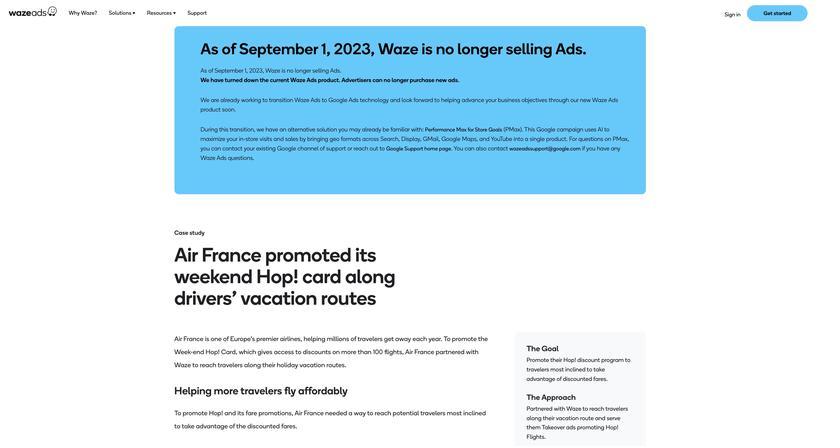 Task type: vqa. For each thing, say whether or not it's contained in the screenshot.
suggestions
no



Task type: locate. For each thing, give the bounding box(es) containing it.
france
[[202, 243, 261, 267], [183, 335, 203, 343], [414, 348, 434, 356], [304, 410, 324, 417]]

already up soon.
[[220, 97, 240, 104]]

you inside if you have any waze ads questions.
[[586, 145, 595, 152]]

1, inside as of september 1, 2023, waze is no longer selling ads. we have turned down the current waze ads product. advertisers can no longer purchase new ads.
[[245, 67, 248, 74]]

france inside to promote hop! and its fare promotions, air france needed a way to reach potential travelers most inclined to take advantage of the discounted fares.
[[304, 410, 324, 417]]

premier
[[256, 335, 278, 343]]

is inside as of september 1, 2023, waze is no longer selling ads. we have turned down the current waze ads product. advertisers can no longer purchase new ads.
[[282, 67, 285, 74]]

0 vertical spatial its
[[355, 243, 376, 267]]

you left may
[[338, 126, 348, 133]]

forward
[[414, 97, 433, 104]]

already up across
[[362, 126, 381, 133]]

reach right or
[[354, 145, 368, 152]]

familiar
[[391, 126, 410, 133]]

helping inside air france is one of europe's premier airlines, helping millions of travelers get away each year. to promote the week-end hop! card, which gives access to discounts on more than 100 flights, air france partnered with waze to reach travelers along their holiday vacation routes.
[[304, 335, 325, 343]]

you
[[338, 126, 348, 133], [201, 145, 210, 152], [586, 145, 595, 152]]

no up ads. on the top right of the page
[[436, 39, 454, 58]]

store
[[246, 136, 258, 143]]

have inside if you have any waze ads questions.
[[597, 145, 610, 152]]

1 vertical spatial 2023,
[[249, 67, 264, 74]]

no for as of september 1, 2023, waze is no longer selling ads.
[[436, 39, 454, 58]]

we inside we are already working to transition waze ads to google ads technology and look forward to helping advance your business objectives through our new waze ads product soon.
[[201, 97, 209, 104]]

0 horizontal spatial a
[[349, 410, 352, 417]]

as inside as of september 1, 2023, waze is no longer selling ads. we have turned down the current waze ads product. advertisers can no longer purchase new ads.
[[201, 67, 207, 74]]

1 horizontal spatial is
[[282, 67, 285, 74]]

september up turned
[[215, 67, 243, 74]]

maximize
[[201, 136, 225, 143]]

fares. down discount
[[593, 376, 608, 383]]

contact
[[222, 145, 242, 152], [488, 145, 508, 152]]

1 vertical spatial vacation
[[300, 361, 325, 369]]

1 horizontal spatial to
[[444, 335, 450, 343]]

1, for as of september 1, 2023, waze is no longer selling ads. we have turned down the current waze ads product. advertisers can no longer purchase new ads.
[[245, 67, 248, 74]]

promote inside to promote hop! and its fare promotions, air france needed a way to reach potential travelers most inclined to take advantage of the discounted fares.
[[183, 410, 207, 417]]

1 vertical spatial most
[[447, 410, 462, 417]]

have left an
[[266, 126, 278, 133]]

home
[[424, 146, 438, 152]]

more inside air france is one of europe's premier airlines, helping millions of travelers get away each year. to promote the week-end hop! card, which gives access to discounts on more than 100 flights, air france partnered with waze to reach travelers along their holiday vacation routes.
[[341, 348, 356, 356]]

vacation inside air france is one of europe's premier airlines, helping millions of travelers get away each year. to promote the week-end hop! card, which gives access to discounts on more than 100 flights, air france partnered with waze to reach travelers along their holiday vacation routes.
[[300, 361, 325, 369]]

0 horizontal spatial longer
[[295, 67, 311, 74]]

ai
[[598, 126, 603, 133]]

with down approach
[[554, 406, 565, 413]]

selling inside as of september 1, 2023, waze is no longer selling ads. we have turned down the current waze ads product. advertisers can no longer purchase new ads.
[[312, 67, 329, 74]]

promote inside air france is one of europe's premier airlines, helping millions of travelers get away each year. to promote the week-end hop! card, which gives access to discounts on more than 100 flights, air france partnered with waze to reach travelers along their holiday vacation routes.
[[452, 335, 477, 343]]

you inside (pmax). this google campaign uses ai to maximize your in-store visits and sales by bringing geo formats across search, display, gmail, google maps, and youtube into a single product. for questions on pmax, you can contact your existing google channel of support or reach out to
[[201, 145, 210, 152]]

travelers inside promote their hop! discount program to travelers most inclined to take advantage of discounted fares.
[[527, 366, 549, 374]]

0 vertical spatial fares.
[[593, 376, 608, 383]]

1, for as of september 1, 2023, waze is no longer selling ads.
[[321, 39, 331, 58]]

0 horizontal spatial your
[[227, 136, 238, 143]]

1 horizontal spatial most
[[550, 366, 564, 374]]

google
[[328, 97, 347, 104], [536, 126, 555, 133], [442, 136, 460, 143], [277, 145, 296, 152], [386, 146, 403, 152]]

0 horizontal spatial on
[[332, 348, 340, 356]]

gives
[[258, 348, 272, 356]]

with right partnered
[[466, 348, 479, 356]]

1 vertical spatial longer
[[295, 67, 311, 74]]

contact inside (pmax). this google campaign uses ai to maximize your in-store visits and sales by bringing geo formats across search, display, gmail, google maps, and youtube into a single product. for questions on pmax, you can contact your existing google channel of support or reach out to
[[222, 145, 242, 152]]

new left ads. on the top right of the page
[[436, 77, 447, 84]]

1 vertical spatial with
[[554, 406, 565, 413]]

can down the maximize
[[211, 145, 221, 152]]

or
[[347, 145, 352, 152]]

google support home page . you can also contact wazeadssupport@google.com
[[386, 145, 581, 152]]

take inside promote their hop! discount program to travelers most inclined to take advantage of discounted fares.
[[593, 366, 605, 374]]

reach up route
[[589, 406, 604, 413]]

during
[[201, 126, 218, 133]]

1 vertical spatial its
[[237, 410, 244, 417]]

your left in-
[[227, 136, 238, 143]]

discounted down fare on the left bottom of page
[[247, 423, 280, 430]]

0 vertical spatial new
[[436, 77, 447, 84]]

channel
[[298, 145, 318, 152]]

travelers up the serve
[[605, 406, 628, 413]]

1 contact from the left
[[222, 145, 242, 152]]

0 vertical spatial is
[[422, 39, 433, 58]]

1 vertical spatial the
[[478, 335, 488, 343]]

their up takeover
[[543, 415, 555, 422]]

longer for as of september 1, 2023, waze is no longer selling ads. we have turned down the current waze ads product. advertisers can no longer purchase new ads.
[[295, 67, 311, 74]]

reach left the potential
[[375, 410, 391, 417]]

0 horizontal spatial more
[[214, 385, 238, 397]]

2 vertical spatial along
[[527, 415, 542, 422]]

0 vertical spatial discounted
[[563, 376, 592, 383]]

fly
[[284, 385, 296, 397]]

0 horizontal spatial inclined
[[463, 410, 486, 417]]

its inside to promote hop! and its fare promotions, air france needed a way to reach potential travelers most inclined to take advantage of the discounted fares.
[[237, 410, 244, 417]]

to right year.
[[444, 335, 450, 343]]

1 horizontal spatial helping
[[441, 97, 460, 104]]

0 horizontal spatial already
[[220, 97, 240, 104]]

.
[[451, 145, 452, 152]]

why waze? link
[[68, 9, 97, 18]]

advertisers
[[341, 77, 371, 84]]

we left the 'are' at the top left of page
[[201, 97, 209, 104]]

1 vertical spatial inclined
[[463, 410, 486, 417]]

the
[[527, 344, 540, 354], [527, 393, 540, 402]]

1 vertical spatial we
[[201, 97, 209, 104]]

1 horizontal spatial you
[[338, 126, 348, 133]]

takeover
[[542, 424, 565, 432]]

0 horizontal spatial have
[[211, 77, 224, 84]]

1 as from the top
[[201, 39, 219, 58]]

1 horizontal spatial product.
[[546, 136, 568, 143]]

with inside air france is one of europe's premier airlines, helping millions of travelers get away each year. to promote the week-end hop! card, which gives access to discounts on more than 100 flights, air france partnered with waze to reach travelers along their holiday vacation routes.
[[466, 348, 479, 356]]

no up current
[[287, 67, 293, 74]]

longer for as of september 1, 2023, waze is no longer selling ads.
[[457, 39, 503, 58]]

wazeadssupport@google.com
[[509, 146, 581, 152]]

contact down the youtube on the right top
[[488, 145, 508, 152]]

waze ads logo image
[[9, 7, 57, 16]]

than
[[358, 348, 372, 356]]

0 horizontal spatial support
[[188, 10, 207, 16]]

travelers right the potential
[[420, 410, 445, 417]]

1 vertical spatial fares.
[[281, 423, 297, 430]]

why
[[69, 10, 80, 16]]

1 horizontal spatial advantage
[[527, 376, 555, 383]]

1 vertical spatial a
[[349, 410, 352, 417]]

end
[[193, 348, 204, 356]]

you right the if
[[586, 145, 595, 152]]

waze?
[[81, 10, 97, 16]]

0 horizontal spatial no
[[287, 67, 293, 74]]

ads. inside as of september 1, 2023, waze is no longer selling ads. we have turned down the current waze ads product. advertisers can no longer purchase new ads.
[[330, 67, 341, 74]]

promote down helping
[[183, 410, 207, 417]]

google down search,
[[386, 146, 403, 152]]

0 vertical spatial product.
[[318, 77, 340, 84]]

1 vertical spatial promote
[[183, 410, 207, 417]]

and inside we are already working to transition waze ads to google ads technology and look forward to helping advance your business objectives through our new waze ads product soon.
[[390, 97, 400, 104]]

0 vertical spatial along
[[345, 265, 395, 288]]

0 vertical spatial we
[[201, 77, 209, 84]]

is up purchase
[[422, 39, 433, 58]]

1 vertical spatial no
[[287, 67, 293, 74]]

1, up down
[[245, 67, 248, 74]]

0 vertical spatial 1,
[[321, 39, 331, 58]]

pmax,
[[613, 136, 629, 143]]

no up 'technology'
[[384, 77, 390, 84]]

advance
[[462, 97, 484, 104]]

helping down ads. on the top right of the page
[[441, 97, 460, 104]]

can inside (pmax). this google campaign uses ai to maximize your in-store visits and sales by bringing geo formats across search, display, gmail, google maps, and youtube into a single product. for questions on pmax, you can contact your existing google channel of support or reach out to
[[211, 145, 221, 152]]

1 horizontal spatial along
[[345, 265, 395, 288]]

0 vertical spatial selling
[[506, 39, 552, 58]]

promote up partnered
[[452, 335, 477, 343]]

2 horizontal spatial is
[[422, 39, 433, 58]]

reach inside (pmax). this google campaign uses ai to maximize your in-store visits and sales by bringing geo formats across search, display, gmail, google maps, and youtube into a single product. for questions on pmax, you can contact your existing google channel of support or reach out to
[[354, 145, 368, 152]]

is left one
[[205, 335, 209, 343]]

goals
[[488, 127, 502, 133]]

0 horizontal spatial fares.
[[281, 423, 297, 430]]

along
[[345, 265, 395, 288], [244, 361, 261, 369], [527, 415, 542, 422]]

the up partnered
[[527, 393, 540, 402]]

0 horizontal spatial take
[[182, 423, 194, 430]]

current
[[270, 77, 289, 84]]

and inside partnered with waze to reach travelers along their vacation route and serve them takeover ads promoting hop! flights.
[[595, 415, 605, 422]]

1 vertical spatial to
[[174, 410, 181, 417]]

1 horizontal spatial on
[[605, 136, 611, 143]]

1 the from the top
[[527, 344, 540, 354]]

hop! inside promote their hop! discount program to travelers most inclined to take advantage of discounted fares.
[[563, 357, 576, 364]]

0 horizontal spatial can
[[211, 145, 221, 152]]

flights,
[[384, 348, 404, 356]]

0 vertical spatial 2023,
[[334, 39, 375, 58]]

and
[[390, 97, 400, 104], [274, 136, 284, 143], [479, 136, 490, 143], [224, 410, 236, 417], [595, 415, 605, 422]]

air france promoted its weekend hop! card along drivers' vacation routes
[[174, 243, 395, 310]]

and left look
[[390, 97, 400, 104]]

2 we from the top
[[201, 97, 209, 104]]

product. left advertisers on the left top
[[318, 77, 340, 84]]

the up promote
[[527, 344, 540, 354]]

affordably
[[298, 385, 348, 397]]

product. up wazeadssupport@google.com link
[[546, 136, 568, 143]]

0 horizontal spatial along
[[244, 361, 261, 369]]

have left turned
[[211, 77, 224, 84]]

0 vertical spatial on
[[605, 136, 611, 143]]

1 horizontal spatial selling
[[506, 39, 552, 58]]

2 horizontal spatial your
[[486, 97, 496, 104]]

selling for as of september 1, 2023, waze is no longer selling ads.
[[506, 39, 552, 58]]

travelers up than on the bottom left of page
[[358, 335, 383, 343]]

2 horizontal spatial no
[[436, 39, 454, 58]]

their down goal
[[550, 357, 562, 364]]

in-
[[239, 136, 246, 143]]

fares.
[[593, 376, 608, 383], [281, 423, 297, 430]]

1 vertical spatial helping
[[304, 335, 325, 343]]

new inside as of september 1, 2023, waze is no longer selling ads. we have turned down the current waze ads product. advertisers can no longer purchase new ads.
[[436, 77, 447, 84]]

2 horizontal spatial along
[[527, 415, 542, 422]]

inclined
[[565, 366, 586, 374], [463, 410, 486, 417]]

on up routes. on the bottom of the page
[[332, 348, 340, 356]]

ads. for as of september 1, 2023, waze is no longer selling ads.
[[555, 39, 587, 58]]

and left fare on the left bottom of page
[[224, 410, 236, 417]]

discounted down discount
[[563, 376, 592, 383]]

to down helping
[[174, 410, 181, 417]]

no for as of september 1, 2023, waze is no longer selling ads. we have turned down the current waze ads product. advertisers can no longer purchase new ads.
[[287, 67, 293, 74]]

0 vertical spatial september
[[239, 39, 318, 58]]

new
[[436, 77, 447, 84], [580, 97, 591, 104]]

is
[[422, 39, 433, 58], [282, 67, 285, 74], [205, 335, 209, 343]]

2 the from the top
[[527, 393, 540, 402]]

1 horizontal spatial a
[[525, 136, 528, 143]]

its inside "air france promoted its weekend hop! card along drivers' vacation routes"
[[355, 243, 376, 267]]

helping up 'discounts'
[[304, 335, 325, 343]]

product.
[[318, 77, 340, 84], [546, 136, 568, 143]]

of inside (pmax). this google campaign uses ai to maximize your in-store visits and sales by bringing geo formats across search, display, gmail, google maps, and youtube into a single product. for questions on pmax, you can contact your existing google channel of support or reach out to
[[320, 145, 325, 152]]

as for as of september 1, 2023, waze is no longer selling ads.
[[201, 39, 219, 58]]

0 horizontal spatial to
[[174, 410, 181, 417]]

2 vertical spatial is
[[205, 335, 209, 343]]

questions.
[[228, 155, 254, 162]]

ads.
[[448, 77, 459, 84]]

0 horizontal spatial with
[[466, 348, 479, 356]]

1 vertical spatial product.
[[546, 136, 568, 143]]

can down maps,
[[465, 145, 474, 152]]

fares. inside to promote hop! and its fare promotions, air france needed a way to reach potential travelers most inclined to take advantage of the discounted fares.
[[281, 423, 297, 430]]

0 vertical spatial advantage
[[527, 376, 555, 383]]

0 vertical spatial to
[[444, 335, 450, 343]]

0 vertical spatial have
[[211, 77, 224, 84]]

september
[[239, 39, 318, 58], [215, 67, 243, 74]]

hop! inside "air france promoted its weekend hop! card along drivers' vacation routes"
[[256, 265, 298, 288]]

0 vertical spatial support
[[188, 10, 207, 16]]

google inside the google support home page . you can also contact wazeadssupport@google.com
[[386, 146, 403, 152]]

is inside air france is one of europe's premier airlines, helping millions of travelers get away each year. to promote the week-end hop! card, which gives access to discounts on more than 100 flights, air france partnered with waze to reach travelers along their holiday vacation routes.
[[205, 335, 209, 343]]

0 horizontal spatial ads.
[[330, 67, 341, 74]]

0 horizontal spatial promote
[[183, 410, 207, 417]]

travelers down card,
[[218, 361, 243, 369]]

to
[[444, 335, 450, 343], [174, 410, 181, 417]]

the inside to promote hop! and its fare promotions, air france needed a way to reach potential travelers most inclined to take advantage of the discounted fares.
[[236, 423, 246, 430]]

take inside to promote hop! and its fare promotions, air france needed a way to reach potential travelers most inclined to take advantage of the discounted fares.
[[182, 423, 194, 430]]

0 horizontal spatial is
[[205, 335, 209, 343]]

weekend
[[174, 265, 252, 288]]

reach down end
[[200, 361, 216, 369]]

hop! inside air france is one of europe's premier airlines, helping millions of travelers get away each year. to promote the week-end hop! card, which gives access to discounts on more than 100 flights, air france partnered with waze to reach travelers along their holiday vacation routes.
[[206, 348, 220, 356]]

new right our
[[580, 97, 591, 104]]

along inside "air france promoted its weekend hop! card along drivers' vacation routes"
[[345, 265, 395, 288]]

0 vertical spatial a
[[525, 136, 528, 143]]

advantage inside to promote hop! and its fare promotions, air france needed a way to reach potential travelers most inclined to take advantage of the discounted fares.
[[196, 423, 228, 430]]

fare
[[246, 410, 257, 417]]

to inside to promote hop! and its fare promotions, air france needed a way to reach potential travelers most inclined to take advantage of the discounted fares.
[[174, 410, 181, 417]]

google down as of september 1, 2023, waze is no longer selling ads. we have turned down the current waze ads product. advertisers can no longer purchase new ads.
[[328, 97, 347, 104]]

their inside air france is one of europe's premier airlines, helping millions of travelers get away each year. to promote the week-end hop! card, which gives access to discounts on more than 100 flights, air france partnered with waze to reach travelers along their holiday vacation routes.
[[262, 361, 275, 369]]

2 vertical spatial have
[[597, 145, 610, 152]]

1 horizontal spatial contact
[[488, 145, 508, 152]]

2 as from the top
[[201, 67, 207, 74]]

you down the maximize
[[201, 145, 210, 152]]

and left the serve
[[595, 415, 605, 422]]

along inside air france is one of europe's premier airlines, helping millions of travelers get away each year. to promote the week-end hop! card, which gives access to discounts on more than 100 flights, air france partnered with waze to reach travelers along their holiday vacation routes.
[[244, 361, 261, 369]]

0 horizontal spatial its
[[237, 410, 244, 417]]

air right promotions,
[[295, 410, 302, 417]]

a left 'way'
[[349, 410, 352, 417]]

1 we from the top
[[201, 77, 209, 84]]

1, up as of september 1, 2023, waze is no longer selling ads. we have turned down the current waze ads product. advertisers can no longer purchase new ads.
[[321, 39, 331, 58]]

sign
[[725, 11, 735, 18]]

we left turned
[[201, 77, 209, 84]]

0 vertical spatial helping
[[441, 97, 460, 104]]

fares. down promotions,
[[281, 423, 297, 430]]

take
[[593, 366, 605, 374], [182, 423, 194, 430]]

2023, up down
[[249, 67, 264, 74]]

reach inside air france is one of europe's premier airlines, helping millions of travelers get away each year. to promote the week-end hop! card, which gives access to discounts on more than 100 flights, air france partnered with waze to reach travelers along their holiday vacation routes.
[[200, 361, 216, 369]]

vacation inside partnered with waze to reach travelers along their vacation route and serve them takeover ads promoting hop! flights.
[[556, 415, 579, 422]]

your left business
[[486, 97, 496, 104]]

ads. for as of september 1, 2023, waze is no longer selling ads. we have turned down the current waze ads product. advertisers can no longer purchase new ads.
[[330, 67, 341, 74]]

0 horizontal spatial the
[[236, 423, 246, 430]]

across
[[362, 136, 379, 143]]

2023, inside as of september 1, 2023, waze is no longer selling ads. we have turned down the current waze ads product. advertisers can no longer purchase new ads.
[[249, 67, 264, 74]]

their
[[550, 357, 562, 364], [262, 361, 275, 369], [543, 415, 555, 422]]

air inside to promote hop! and its fare promotions, air france needed a way to reach potential travelers most inclined to take advantage of the discounted fares.
[[295, 410, 302, 417]]

year.
[[429, 335, 442, 343]]

2 horizontal spatial longer
[[457, 39, 503, 58]]

1 vertical spatial september
[[215, 67, 243, 74]]

their inside promote their hop! discount program to travelers most inclined to take advantage of discounted fares.
[[550, 357, 562, 364]]

their down gives
[[262, 361, 275, 369]]

1 vertical spatial is
[[282, 67, 285, 74]]

hop! inside partnered with waze to reach travelers along their vacation route and serve them takeover ads promoting hop! flights.
[[606, 424, 618, 432]]

2 vertical spatial longer
[[392, 77, 409, 84]]

helping inside we are already working to transition waze ads to google ads technology and look forward to helping advance your business objectives through our new waze ads product soon.
[[441, 97, 460, 104]]

on up any
[[605, 136, 611, 143]]

contact up questions.
[[222, 145, 242, 152]]

1 horizontal spatial 1,
[[321, 39, 331, 58]]

have left any
[[597, 145, 610, 152]]

promoted
[[265, 243, 351, 267]]

of inside promote their hop! discount program to travelers most inclined to take advantage of discounted fares.
[[557, 376, 562, 383]]

and up the google support home page . you can also contact wazeadssupport@google.com
[[479, 136, 490, 143]]

0 horizontal spatial 1,
[[245, 67, 248, 74]]

waze inside partnered with waze to reach travelers along their vacation route and serve them takeover ads promoting hop! flights.
[[566, 406, 581, 413]]

bringing
[[307, 136, 328, 143]]

2023,
[[334, 39, 375, 58], [249, 67, 264, 74]]

travelers down promote
[[527, 366, 549, 374]]

can up 'technology'
[[372, 77, 382, 84]]

display,
[[401, 136, 422, 143]]

0 vertical spatial ads.
[[555, 39, 587, 58]]

0 vertical spatial vacation
[[241, 286, 317, 310]]

1 horizontal spatial ads.
[[555, 39, 587, 58]]

as of september 1, 2023, waze is no longer selling ads.
[[201, 39, 587, 58]]

as
[[201, 39, 219, 58], [201, 67, 207, 74]]

1 horizontal spatial with
[[554, 406, 565, 413]]

0 horizontal spatial selling
[[312, 67, 329, 74]]

support link
[[187, 9, 207, 18]]

2 vertical spatial your
[[244, 145, 255, 152]]

sign in link
[[725, 11, 741, 19]]

the for the goal
[[527, 344, 540, 354]]

look
[[402, 97, 412, 104]]

1 vertical spatial have
[[266, 126, 278, 133]]

september up current
[[239, 39, 318, 58]]

with
[[466, 348, 479, 356], [554, 406, 565, 413]]

air down case study on the bottom
[[174, 243, 198, 267]]

is up current
[[282, 67, 285, 74]]

a right into
[[525, 136, 528, 143]]

to inside partnered with waze to reach travelers along their vacation route and serve them takeover ads promoting hop! flights.
[[583, 406, 588, 413]]

2023, up advertisers on the left top
[[334, 39, 375, 58]]

september inside as of september 1, 2023, waze is no longer selling ads. we have turned down the current waze ads product. advertisers can no longer purchase new ads.
[[215, 67, 243, 74]]

1 vertical spatial as
[[201, 67, 207, 74]]

0 horizontal spatial helping
[[304, 335, 325, 343]]

1 horizontal spatial promote
[[452, 335, 477, 343]]

card,
[[221, 348, 237, 356]]

can
[[372, 77, 382, 84], [211, 145, 221, 152], [465, 145, 474, 152]]

its
[[355, 243, 376, 267], [237, 410, 244, 417]]

0 vertical spatial inclined
[[565, 366, 586, 374]]

inclined inside to promote hop! and its fare promotions, air france needed a way to reach potential travelers most inclined to take advantage of the discounted fares.
[[463, 410, 486, 417]]

1 vertical spatial already
[[362, 126, 381, 133]]

1 vertical spatial new
[[580, 97, 591, 104]]

1 vertical spatial along
[[244, 361, 261, 369]]

selling
[[506, 39, 552, 58], [312, 67, 329, 74]]

into
[[514, 136, 523, 143]]

travelers
[[358, 335, 383, 343], [218, 361, 243, 369], [527, 366, 549, 374], [240, 385, 282, 397], [605, 406, 628, 413], [420, 410, 445, 417]]

formats
[[341, 136, 361, 143]]

your down store
[[244, 145, 255, 152]]

on
[[605, 136, 611, 143], [332, 348, 340, 356]]



Task type: describe. For each thing, give the bounding box(es) containing it.
single
[[530, 136, 545, 143]]

be
[[383, 126, 389, 133]]

technology
[[360, 97, 389, 104]]

any
[[611, 145, 620, 152]]

started
[[774, 10, 791, 16]]

partnered with waze to reach travelers along their vacation route and serve them takeover ads promoting hop! flights.
[[527, 406, 628, 441]]

card
[[302, 265, 341, 288]]

(pmax).
[[504, 126, 523, 133]]

get
[[764, 10, 773, 16]]

airlines,
[[280, 335, 302, 343]]

promoting
[[577, 424, 604, 432]]

discounted inside to promote hop! and its fare promotions, air france needed a way to reach potential travelers most inclined to take advantage of the discounted fares.
[[247, 423, 280, 430]]

an
[[280, 126, 286, 133]]

we inside as of september 1, 2023, waze is no longer selling ads. we have turned down the current waze ads product. advertisers can no longer purchase new ads.
[[201, 77, 209, 84]]

google up single
[[536, 126, 555, 133]]

the approach
[[527, 393, 576, 402]]

support inside the google support home page . you can also contact wazeadssupport@google.com
[[404, 146, 423, 152]]

holiday
[[277, 361, 298, 369]]

september for as of september 1, 2023, waze is no longer selling ads.
[[239, 39, 318, 58]]

transition
[[269, 97, 293, 104]]

is for as of september 1, 2023, waze is no longer selling ads.
[[422, 39, 433, 58]]

gmail,
[[423, 136, 440, 143]]

the for the approach
[[527, 393, 540, 402]]

1 horizontal spatial have
[[266, 126, 278, 133]]

routes.
[[326, 361, 346, 369]]

1 horizontal spatial your
[[244, 145, 255, 152]]

get started
[[764, 10, 791, 16]]

why waze?
[[69, 10, 97, 16]]

get started link
[[747, 5, 808, 21]]

we
[[257, 126, 264, 133]]

to inside air france is one of europe's premier airlines, helping millions of travelers get away each year. to promote the week-end hop! card, which gives access to discounts on more than 100 flights, air france partnered with waze to reach travelers along their holiday vacation routes.
[[444, 335, 450, 343]]

case study
[[174, 229, 205, 237]]

2023, for as of september 1, 2023, waze is no longer selling ads. we have turned down the current waze ads product. advertisers can no longer purchase new ads.
[[249, 67, 264, 74]]

ads
[[566, 424, 576, 432]]

solution
[[317, 126, 337, 133]]

the goal
[[527, 344, 559, 354]]

travelers inside to promote hop! and its fare promotions, air france needed a way to reach potential travelers most inclined to take advantage of the discounted fares.
[[420, 410, 445, 417]]

waze inside air france is one of europe's premier airlines, helping millions of travelers get away each year. to promote the week-end hop! card, which gives access to discounts on more than 100 flights, air france partnered with waze to reach travelers along their holiday vacation routes.
[[174, 361, 191, 369]]

partnered
[[527, 406, 553, 413]]

with:
[[411, 126, 424, 133]]

1 horizontal spatial no
[[384, 77, 390, 84]]

routes
[[321, 286, 376, 310]]

vacation inside "air france promoted its weekend hop! card along drivers' vacation routes"
[[241, 286, 317, 310]]

google down sales
[[277, 145, 296, 152]]

potential
[[393, 410, 419, 417]]

maps,
[[462, 136, 478, 143]]

air inside "air france promoted its weekend hop! card along drivers' vacation routes"
[[174, 243, 198, 267]]

waze inside if you have any waze ads questions.
[[201, 155, 215, 162]]

travelers up fare on the left bottom of page
[[240, 385, 282, 397]]

france inside "air france promoted its weekend hop! card along drivers' vacation routes"
[[202, 243, 261, 267]]

most inside to promote hop! and its fare promotions, air france needed a way to reach potential travelers most inclined to take advantage of the discounted fares.
[[447, 410, 462, 417]]

program
[[601, 357, 624, 364]]

for
[[468, 127, 474, 133]]

air down away
[[405, 348, 413, 356]]

air up week-
[[174, 335, 182, 343]]

discount
[[577, 357, 600, 364]]

resources link
[[147, 9, 176, 18]]

and inside to promote hop! and its fare promotions, air france needed a way to reach potential travelers most inclined to take advantage of the discounted fares.
[[224, 410, 236, 417]]

our
[[570, 97, 579, 104]]

have inside as of september 1, 2023, waze is no longer selling ads. we have turned down the current waze ads product. advertisers can no longer purchase new ads.
[[211, 77, 224, 84]]

this
[[219, 126, 228, 133]]

drivers'
[[174, 286, 237, 310]]

week-
[[174, 348, 193, 356]]

1 vertical spatial your
[[227, 136, 238, 143]]

solutions
[[109, 10, 131, 16]]

your inside we are already working to transition waze ads to google ads technology and look forward to helping advance your business objectives through our new waze ads product soon.
[[486, 97, 496, 104]]

promote
[[527, 357, 549, 364]]

most inside promote their hop! discount program to travelers most inclined to take advantage of discounted fares.
[[550, 366, 564, 374]]

to promote hop! and its fare promotions, air france needed a way to reach potential travelers most inclined to take advantage of the discounted fares.
[[174, 410, 486, 430]]

as for as of september 1, 2023, waze is no longer selling ads. we have turned down the current waze ads product. advertisers can no longer purchase new ads.
[[201, 67, 207, 74]]

google up .
[[442, 136, 460, 143]]

needed
[[325, 410, 347, 417]]

discounted inside promote their hop! discount program to travelers most inclined to take advantage of discounted fares.
[[563, 376, 592, 383]]

already inside we are already working to transition waze ads to google ads technology and look forward to helping advance your business objectives through our new waze ads product soon.
[[220, 97, 240, 104]]

out
[[370, 145, 378, 152]]

questions
[[578, 136, 603, 143]]

air france is one of europe's premier airlines, helping millions of travelers get away each year. to promote the week-end hop! card, which gives access to discounts on more than 100 flights, air france partnered with waze to reach travelers along their holiday vacation routes.
[[174, 335, 488, 369]]

along inside partnered with waze to reach travelers along their vacation route and serve them takeover ads promoting hop! flights.
[[527, 415, 542, 422]]

away
[[395, 335, 411, 343]]

discounts
[[303, 348, 331, 356]]

support
[[326, 145, 346, 152]]

hop! inside to promote hop! and its fare promotions, air france needed a way to reach potential travelers most inclined to take advantage of the discounted fares.
[[209, 410, 223, 417]]

if
[[582, 145, 585, 152]]

promote their hop! discount program to travelers most inclined to take advantage of discounted fares.
[[527, 357, 630, 383]]

on inside (pmax). this google campaign uses ai to maximize your in-store visits and sales by bringing geo formats across search, display, gmail, google maps, and youtube into a single product. for questions on pmax, you can contact your existing google channel of support or reach out to
[[605, 136, 611, 143]]

2 contact from the left
[[488, 145, 508, 152]]

partnered
[[436, 348, 464, 356]]

google inside we are already working to transition waze ads to google ads technology and look forward to helping advance your business objectives through our new waze ads product soon.
[[328, 97, 347, 104]]

2023, for as of september 1, 2023, waze is no longer selling ads.
[[334, 39, 375, 58]]

product. inside as of september 1, 2023, waze is no longer selling ads. we have turned down the current waze ads product. advertisers can no longer purchase new ads.
[[318, 77, 340, 84]]

can inside as of september 1, 2023, waze is no longer selling ads. we have turned down the current waze ads product. advertisers can no longer purchase new ads.
[[372, 77, 382, 84]]

inclined inside promote their hop! discount program to travelers most inclined to take advantage of discounted fares.
[[565, 366, 586, 374]]

is for as of september 1, 2023, waze is no longer selling ads. we have turned down the current waze ads product. advertisers can no longer purchase new ads.
[[282, 67, 285, 74]]

promotions,
[[259, 410, 293, 417]]

transition,
[[230, 126, 255, 133]]

campaign
[[557, 126, 583, 133]]

which
[[239, 348, 256, 356]]

1 vertical spatial more
[[214, 385, 238, 397]]

1 horizontal spatial longer
[[392, 77, 409, 84]]

advantage inside promote their hop! discount program to travelers most inclined to take advantage of discounted fares.
[[527, 376, 555, 383]]

with inside partnered with waze to reach travelers along their vacation route and serve them takeover ads promoting hop! flights.
[[554, 406, 565, 413]]

their inside partnered with waze to reach travelers along their vacation route and serve them takeover ads promoting hop! flights.
[[543, 415, 555, 422]]

product. inside (pmax). this google campaign uses ai to maximize your in-store visits and sales by bringing geo formats across search, display, gmail, google maps, and youtube into a single product. for questions on pmax, you can contact your existing google channel of support or reach out to
[[546, 136, 568, 143]]

fares. inside promote their hop! discount program to travelers most inclined to take advantage of discounted fares.
[[593, 376, 608, 383]]

during this transition, we have an alternative solution you may already be familiar with: performance max for store goals
[[201, 126, 502, 133]]

of inside to promote hop! and its fare promotions, air france needed a way to reach potential travelers most inclined to take advantage of the discounted fares.
[[229, 423, 235, 430]]

alternative
[[288, 126, 315, 133]]

millions
[[327, 335, 349, 343]]

a inside (pmax). this google campaign uses ai to maximize your in-store visits and sales by bringing geo formats across search, display, gmail, google maps, and youtube into a single product. for questions on pmax, you can contact your existing google channel of support or reach out to
[[525, 136, 528, 143]]

uses
[[585, 126, 596, 133]]

new inside we are already working to transition waze ads to google ads technology and look forward to helping advance your business objectives through our new waze ads product soon.
[[580, 97, 591, 104]]

100
[[373, 348, 383, 356]]

a inside to promote hop! and its fare promotions, air france needed a way to reach potential travelers most inclined to take advantage of the discounted fares.
[[349, 410, 352, 417]]

reach inside partnered with waze to reach travelers along their vacation route and serve them takeover ads promoting hop! flights.
[[589, 406, 604, 413]]

selling for as of september 1, 2023, waze is no longer selling ads. we have turned down the current waze ads product. advertisers can no longer purchase new ads.
[[312, 67, 329, 74]]

soon.
[[222, 106, 236, 113]]

business
[[498, 97, 520, 104]]

google support home page link
[[386, 146, 451, 152]]

also
[[476, 145, 486, 152]]

(pmax). this google campaign uses ai to maximize your in-store visits and sales by bringing geo formats across search, display, gmail, google maps, and youtube into a single product. for questions on pmax, you can contact your existing google channel of support or reach out to
[[201, 126, 629, 152]]

way
[[354, 410, 366, 417]]

and down an
[[274, 136, 284, 143]]

performance max for store goals link
[[425, 127, 502, 133]]

travelers inside partnered with waze to reach travelers along their vacation route and serve them takeover ads promoting hop! flights.
[[605, 406, 628, 413]]

of inside as of september 1, 2023, waze is no longer selling ads. we have turned down the current waze ads product. advertisers can no longer purchase new ads.
[[208, 67, 213, 74]]

reach inside to promote hop! and its fare promotions, air france needed a way to reach potential travelers most inclined to take advantage of the discounted fares.
[[375, 410, 391, 417]]

search,
[[380, 136, 400, 143]]

turned
[[225, 77, 243, 84]]

the inside air france is one of europe's premier airlines, helping millions of travelers get away each year. to promote the week-end hop! card, which gives access to discounts on more than 100 flights, air france partnered with waze to reach travelers along their holiday vacation routes.
[[478, 335, 488, 343]]

as of september 1, 2023, waze is no longer selling ads. we have turned down the current waze ads product. advertisers can no longer purchase new ads.
[[201, 67, 459, 84]]

by
[[300, 136, 306, 143]]

ads inside if you have any waze ads questions.
[[217, 155, 226, 162]]

ads inside as of september 1, 2023, waze is no longer selling ads. we have turned down the current waze ads product. advertisers can no longer purchase new ads.
[[307, 77, 317, 84]]

get
[[384, 335, 394, 343]]

may
[[349, 126, 361, 133]]

them
[[527, 424, 541, 432]]

september for as of september 1, 2023, waze is no longer selling ads. we have turned down the current waze ads product. advertisers can no longer purchase new ads.
[[215, 67, 243, 74]]

the inside as of september 1, 2023, waze is no longer selling ads. we have turned down the current waze ads product. advertisers can no longer purchase new ads.
[[260, 77, 269, 84]]

for
[[569, 136, 577, 143]]

through
[[549, 97, 569, 104]]

2 horizontal spatial can
[[465, 145, 474, 152]]

on inside air france is one of europe's premier airlines, helping millions of travelers get away each year. to promote the week-end hop! card, which gives access to discounts on more than 100 flights, air france partnered with waze to reach travelers along their holiday vacation routes.
[[332, 348, 340, 356]]

one
[[211, 335, 222, 343]]

existing
[[256, 145, 276, 152]]

sales
[[285, 136, 298, 143]]

you
[[454, 145, 463, 152]]



